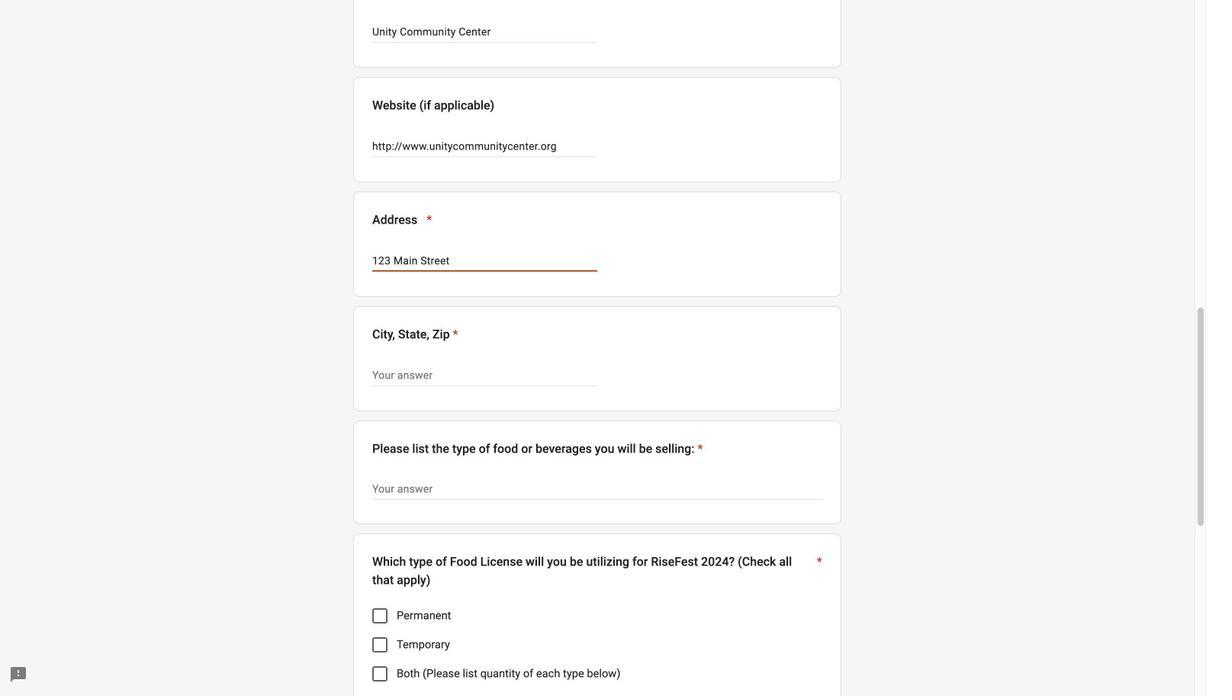 Task type: locate. For each thing, give the bounding box(es) containing it.
Permanent checkbox
[[373, 608, 388, 624]]

required question element
[[424, 211, 432, 229], [450, 325, 459, 343], [695, 440, 703, 458], [814, 553, 823, 589]]

both (please list quantity of each type below) image
[[374, 668, 386, 680]]

None text field
[[373, 252, 598, 270], [373, 366, 598, 385], [373, 252, 598, 270], [373, 366, 598, 385]]

list
[[373, 602, 823, 689]]

heading
[[373, 211, 432, 229], [373, 325, 459, 343], [373, 440, 703, 458], [373, 553, 823, 589]]

report a problem to google image
[[9, 666, 27, 684]]

Temporary checkbox
[[373, 637, 388, 653]]

None text field
[[373, 23, 598, 41], [373, 137, 598, 156], [373, 23, 598, 41], [373, 137, 598, 156]]

Both (Please list quantity of each type below) checkbox
[[373, 666, 388, 682]]

permanent image
[[374, 610, 386, 622]]

4 heading from the top
[[373, 553, 823, 589]]

temporary image
[[374, 639, 386, 651]]

3 heading from the top
[[373, 440, 703, 458]]



Task type: vqa. For each thing, say whether or not it's contained in the screenshot.
Today,
no



Task type: describe. For each thing, give the bounding box(es) containing it.
1 heading from the top
[[373, 211, 432, 229]]

2 heading from the top
[[373, 325, 459, 343]]

Your answer text field
[[373, 481, 823, 499]]



